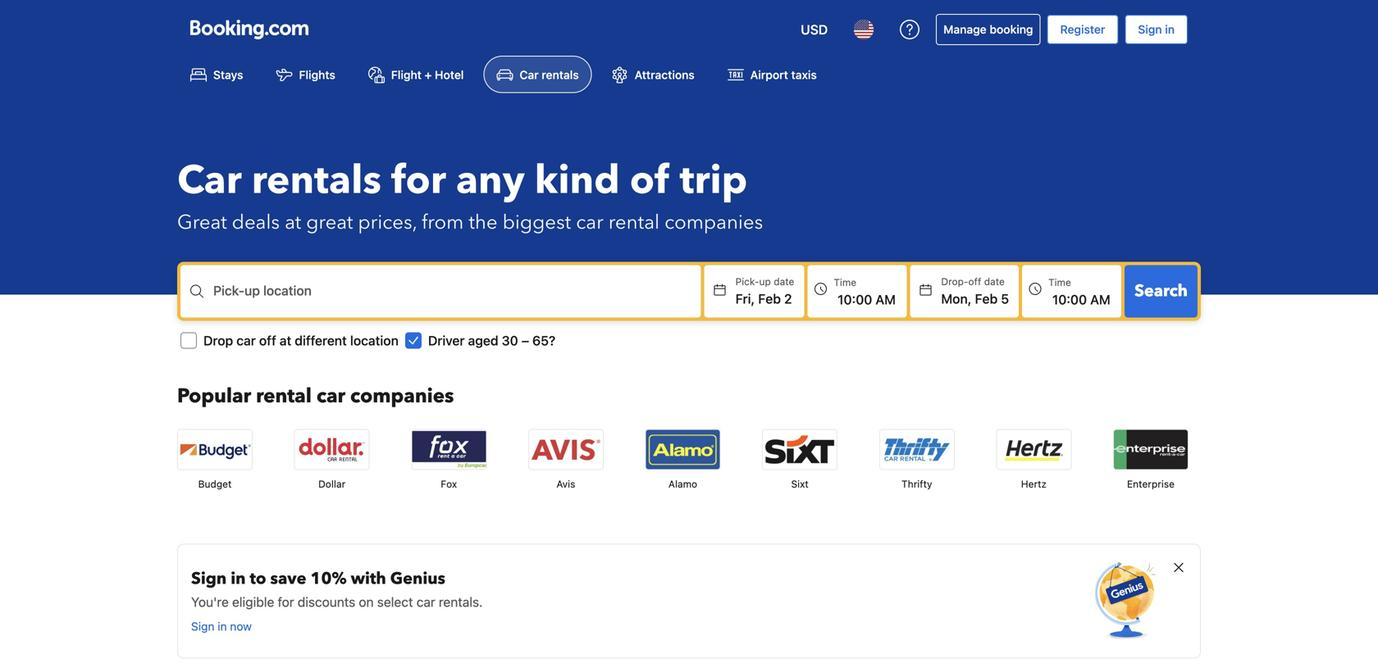 Task type: locate. For each thing, give the bounding box(es) containing it.
date up 5
[[984, 276, 1005, 287]]

30
[[502, 333, 518, 348]]

usd
[[801, 22, 828, 37]]

0 horizontal spatial date
[[774, 276, 794, 287]]

0 vertical spatial at
[[285, 209, 301, 236]]

alamo logo image
[[646, 430, 720, 469]]

car inside car rentals for any kind of trip great deals at great prices, from the biggest car rental companies
[[576, 209, 604, 236]]

1 horizontal spatial companies
[[664, 209, 763, 236]]

pick- for pick-up date fri, feb 2
[[735, 276, 759, 287]]

in
[[1165, 23, 1175, 36], [231, 568, 246, 590], [218, 620, 227, 633]]

rentals
[[542, 68, 579, 81], [252, 154, 381, 207]]

attractions
[[635, 68, 695, 81]]

fox logo image
[[412, 430, 486, 469]]

car inside car rentals for any kind of trip great deals at great prices, from the biggest car rental companies
[[177, 154, 242, 207]]

1 vertical spatial car
[[177, 154, 242, 207]]

1 horizontal spatial date
[[984, 276, 1005, 287]]

0 horizontal spatial location
[[263, 283, 312, 298]]

airport
[[750, 68, 788, 81]]

manage booking link
[[936, 14, 1041, 45]]

rental down 'drop car off at different location' in the left of the page
[[256, 383, 312, 410]]

car right drop
[[236, 333, 256, 348]]

kind
[[535, 154, 620, 207]]

at
[[285, 209, 301, 236], [280, 333, 291, 348]]

trip
[[680, 154, 748, 207]]

hertz
[[1021, 478, 1047, 490]]

search button
[[1125, 265, 1198, 318]]

1 vertical spatial location
[[350, 333, 399, 348]]

65?
[[532, 333, 555, 348]]

1 horizontal spatial feb
[[975, 291, 998, 307]]

2 feb from the left
[[975, 291, 998, 307]]

0 vertical spatial for
[[391, 154, 446, 207]]

with
[[351, 568, 386, 590]]

car
[[576, 209, 604, 236], [236, 333, 256, 348], [317, 383, 345, 410], [416, 595, 435, 610]]

companies down trip
[[664, 209, 763, 236]]

1 horizontal spatial for
[[391, 154, 446, 207]]

1 horizontal spatial car
[[520, 68, 539, 81]]

sign in link
[[1125, 15, 1188, 44]]

1 vertical spatial rentals
[[252, 154, 381, 207]]

car down kind
[[576, 209, 604, 236]]

drop-
[[941, 276, 968, 287]]

great
[[177, 209, 227, 236]]

rental down of
[[608, 209, 660, 236]]

sign down you're
[[191, 620, 214, 633]]

off
[[968, 276, 981, 287], [259, 333, 276, 348]]

0 vertical spatial rentals
[[542, 68, 579, 81]]

date up 2
[[774, 276, 794, 287]]

feb left 5
[[975, 291, 998, 307]]

pick-
[[735, 276, 759, 287], [213, 283, 244, 298]]

for down save
[[278, 595, 294, 610]]

–
[[521, 333, 529, 348]]

1 vertical spatial in
[[231, 568, 246, 590]]

1 horizontal spatial off
[[968, 276, 981, 287]]

hertz logo image
[[997, 430, 1071, 469]]

sign up you're
[[191, 568, 227, 590]]

feb inside drop-off date mon, feb 5
[[975, 291, 998, 307]]

sixt
[[791, 478, 809, 490]]

location right different
[[350, 333, 399, 348]]

up for date
[[759, 276, 771, 287]]

mon,
[[941, 291, 972, 307]]

up
[[759, 276, 771, 287], [244, 283, 260, 298]]

great
[[306, 209, 353, 236]]

0 vertical spatial sign
[[1138, 23, 1162, 36]]

1 vertical spatial for
[[278, 595, 294, 610]]

pick- inside pick-up date fri, feb 2
[[735, 276, 759, 287]]

rentals for car rentals for any kind of trip great deals at great prices, from the biggest car rental companies
[[252, 154, 381, 207]]

off up mon,
[[968, 276, 981, 287]]

0 horizontal spatial companies
[[350, 383, 454, 410]]

thrifty
[[902, 478, 932, 490]]

driver
[[428, 333, 465, 348]]

0 horizontal spatial rentals
[[252, 154, 381, 207]]

of
[[630, 154, 670, 207]]

1 horizontal spatial rentals
[[542, 68, 579, 81]]

discounts
[[298, 595, 355, 610]]

2 vertical spatial sign
[[191, 620, 214, 633]]

flight
[[391, 68, 422, 81]]

airport taxis
[[750, 68, 817, 81]]

different
[[295, 333, 347, 348]]

genius
[[390, 568, 445, 590]]

now
[[230, 620, 252, 633]]

feb
[[758, 291, 781, 307], [975, 291, 998, 307]]

fri,
[[735, 291, 755, 307]]

manage booking
[[944, 23, 1033, 36]]

up inside pick-up date fri, feb 2
[[759, 276, 771, 287]]

fox
[[441, 478, 457, 490]]

sign right register
[[1138, 23, 1162, 36]]

dollar
[[318, 478, 345, 490]]

drop
[[203, 333, 233, 348]]

search
[[1135, 280, 1188, 303]]

1 vertical spatial rental
[[256, 383, 312, 410]]

you're
[[191, 595, 229, 610]]

booking
[[990, 23, 1033, 36]]

date for 5
[[984, 276, 1005, 287]]

0 vertical spatial in
[[1165, 23, 1175, 36]]

1 vertical spatial sign
[[191, 568, 227, 590]]

date inside drop-off date mon, feb 5
[[984, 276, 1005, 287]]

rental inside car rentals for any kind of trip great deals at great prices, from the biggest car rental companies
[[608, 209, 660, 236]]

rentals.
[[439, 595, 483, 610]]

car
[[520, 68, 539, 81], [177, 154, 242, 207]]

car for car rentals for any kind of trip great deals at great prices, from the biggest car rental companies
[[177, 154, 242, 207]]

sign for to
[[191, 568, 227, 590]]

pick- up fri,
[[735, 276, 759, 287]]

for inside car rentals for any kind of trip great deals at great prices, from the biggest car rental companies
[[391, 154, 446, 207]]

5
[[1001, 291, 1009, 307]]

1 horizontal spatial in
[[231, 568, 246, 590]]

1 horizontal spatial location
[[350, 333, 399, 348]]

2 vertical spatial in
[[218, 620, 227, 633]]

off right drop
[[259, 333, 276, 348]]

driver aged 30 – 65?
[[428, 333, 555, 348]]

1 feb from the left
[[758, 291, 781, 307]]

0 vertical spatial car
[[520, 68, 539, 81]]

companies
[[664, 209, 763, 236], [350, 383, 454, 410]]

location
[[263, 283, 312, 298], [350, 333, 399, 348]]

pick- for pick-up location
[[213, 283, 244, 298]]

at left great
[[285, 209, 301, 236]]

sign
[[1138, 23, 1162, 36], [191, 568, 227, 590], [191, 620, 214, 633]]

car down genius
[[416, 595, 435, 610]]

car up dollar logo
[[317, 383, 345, 410]]

to
[[250, 568, 266, 590]]

1 vertical spatial companies
[[350, 383, 454, 410]]

2 date from the left
[[984, 276, 1005, 287]]

0 horizontal spatial car
[[177, 154, 242, 207]]

0 vertical spatial companies
[[664, 209, 763, 236]]

1 horizontal spatial pick-
[[735, 276, 759, 287]]

biggest
[[503, 209, 571, 236]]

rental
[[608, 209, 660, 236], [256, 383, 312, 410]]

car rentals link
[[484, 56, 592, 93]]

hotel
[[435, 68, 464, 81]]

companies up 'fox logo'
[[350, 383, 454, 410]]

register link
[[1047, 15, 1118, 44]]

at left different
[[280, 333, 291, 348]]

1 horizontal spatial rental
[[608, 209, 660, 236]]

date inside pick-up date fri, feb 2
[[774, 276, 794, 287]]

feb inside pick-up date fri, feb 2
[[758, 291, 781, 307]]

car up great
[[177, 154, 242, 207]]

1 date from the left
[[774, 276, 794, 287]]

for
[[391, 154, 446, 207], [278, 595, 294, 610]]

0 vertical spatial rental
[[608, 209, 660, 236]]

0 horizontal spatial pick-
[[213, 283, 244, 298]]

sign inside sign in to save 10% with genius you're eligible for discounts on select car rentals.
[[191, 568, 227, 590]]

taxis
[[791, 68, 817, 81]]

0 horizontal spatial in
[[218, 620, 227, 633]]

0 horizontal spatial feb
[[758, 291, 781, 307]]

1 vertical spatial off
[[259, 333, 276, 348]]

car right hotel
[[520, 68, 539, 81]]

in inside sign in to save 10% with genius you're eligible for discounts on select car rentals.
[[231, 568, 246, 590]]

location up 'drop car off at different location' in the left of the page
[[263, 283, 312, 298]]

0 horizontal spatial for
[[278, 595, 294, 610]]

1 horizontal spatial up
[[759, 276, 771, 287]]

any
[[456, 154, 525, 207]]

0 vertical spatial location
[[263, 283, 312, 298]]

pick- up drop
[[213, 283, 244, 298]]

date
[[774, 276, 794, 287], [984, 276, 1005, 287]]

for up from
[[391, 154, 446, 207]]

feb left 2
[[758, 291, 781, 307]]

0 horizontal spatial up
[[244, 283, 260, 298]]

0 vertical spatial off
[[968, 276, 981, 287]]

sign in now link
[[191, 619, 483, 635]]

rentals inside car rentals for any kind of trip great deals at great prices, from the biggest car rental companies
[[252, 154, 381, 207]]

stays link
[[177, 56, 256, 93]]



Task type: vqa. For each thing, say whether or not it's contained in the screenshot.
the top the "TV"
no



Task type: describe. For each thing, give the bounding box(es) containing it.
register
[[1060, 23, 1105, 36]]

sign in
[[1138, 23, 1175, 36]]

prices,
[[358, 209, 417, 236]]

car inside sign in to save 10% with genius you're eligible for discounts on select car rentals.
[[416, 595, 435, 610]]

1 vertical spatial at
[[280, 333, 291, 348]]

date for 2
[[774, 276, 794, 287]]

aged
[[468, 333, 498, 348]]

car rentals for any kind of trip great deals at great prices, from the biggest car rental companies
[[177, 154, 763, 236]]

0 horizontal spatial rental
[[256, 383, 312, 410]]

car rentals
[[520, 68, 579, 81]]

enterprise
[[1127, 478, 1175, 490]]

on
[[359, 595, 374, 610]]

+
[[425, 68, 432, 81]]

flight + hotel
[[391, 68, 464, 81]]

up for location
[[244, 283, 260, 298]]

save
[[270, 568, 306, 590]]

drop car off at different location
[[203, 333, 399, 348]]

at inside car rentals for any kind of trip great deals at great prices, from the biggest car rental companies
[[285, 209, 301, 236]]

the
[[469, 209, 498, 236]]

enterprise logo image
[[1114, 430, 1188, 469]]

budget
[[198, 478, 232, 490]]

flight + hotel link
[[355, 56, 477, 93]]

feb for 2
[[758, 291, 781, 307]]

off inside drop-off date mon, feb 5
[[968, 276, 981, 287]]

10%
[[311, 568, 347, 590]]

Pick-up location field
[[213, 291, 701, 311]]

alamo
[[668, 478, 697, 490]]

2
[[784, 291, 792, 307]]

pick-up date fri, feb 2
[[735, 276, 794, 307]]

in for to
[[231, 568, 246, 590]]

drop-off date mon, feb 5
[[941, 276, 1009, 307]]

in for now
[[218, 620, 227, 633]]

booking.com online hotel reservations image
[[190, 20, 308, 39]]

for inside sign in to save 10% with genius you're eligible for discounts on select car rentals.
[[278, 595, 294, 610]]

0 horizontal spatial off
[[259, 333, 276, 348]]

from
[[422, 209, 464, 236]]

companies inside car rentals for any kind of trip great deals at great prices, from the biggest car rental companies
[[664, 209, 763, 236]]

sign in to save 10% with genius you're eligible for discounts on select car rentals.
[[191, 568, 483, 610]]

attractions link
[[599, 56, 708, 93]]

avis logo image
[[529, 430, 603, 469]]

sign in now
[[191, 620, 252, 633]]

thrifty logo image
[[880, 430, 954, 469]]

eligible
[[232, 595, 274, 610]]

car for car rentals
[[520, 68, 539, 81]]

avis
[[556, 478, 575, 490]]

popular
[[177, 383, 251, 410]]

popular rental car companies
[[177, 383, 454, 410]]

manage
[[944, 23, 987, 36]]

budget logo image
[[178, 430, 252, 469]]

2 horizontal spatial in
[[1165, 23, 1175, 36]]

dollar logo image
[[295, 430, 369, 469]]

flights
[[299, 68, 335, 81]]

pick-up location
[[213, 283, 312, 298]]

stays
[[213, 68, 243, 81]]

deals
[[232, 209, 280, 236]]

flights link
[[263, 56, 348, 93]]

rentals for car rentals
[[542, 68, 579, 81]]

sixt logo image
[[763, 430, 837, 469]]

sign for now
[[191, 620, 214, 633]]

usd button
[[791, 10, 838, 49]]

airport taxis link
[[714, 56, 830, 93]]

feb for 5
[[975, 291, 998, 307]]

select
[[377, 595, 413, 610]]



